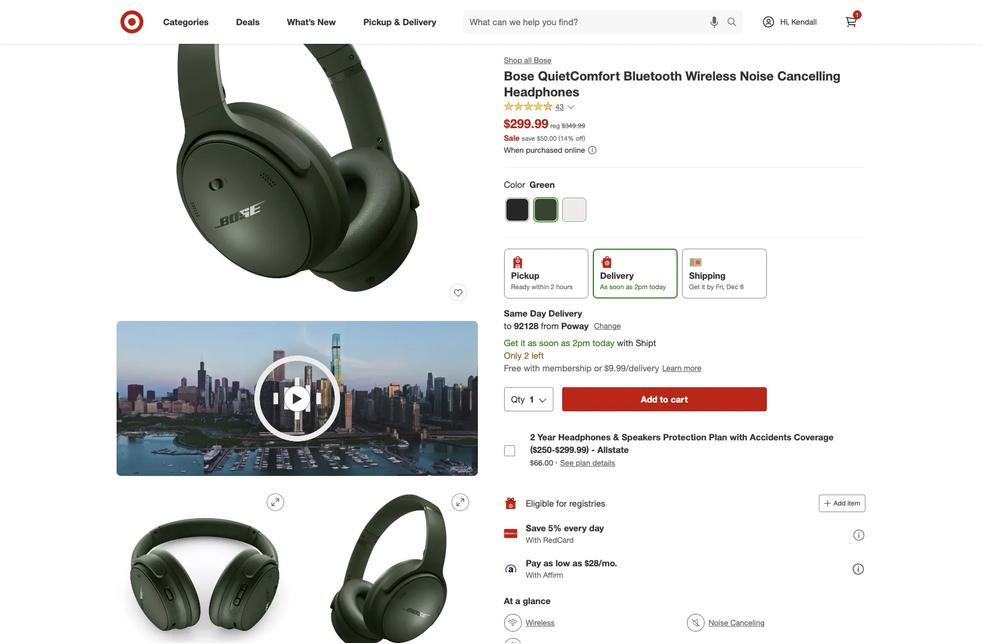 Task type: describe. For each thing, give the bounding box(es) containing it.
as down from poway at the right
[[562, 337, 571, 348]]

allstate
[[598, 444, 629, 455]]

$299.99
[[504, 116, 549, 131]]

wireless inside shop all bose bose quietcomfort bluetooth wireless noise cancelling headphones
[[686, 68, 737, 83]]

shop all bose bose quietcomfort bluetooth wireless noise cancelling headphones
[[504, 55, 841, 99]]

2pm inside delivery as soon as 2pm today
[[635, 283, 648, 291]]

save
[[522, 134, 536, 143]]

soon inside delivery as soon as 2pm today
[[610, 283, 625, 291]]

online
[[565, 145, 586, 155]]

pay as low as $28/mo. with affirm
[[526, 557, 618, 579]]

& inside the pickup & delivery link
[[394, 16, 400, 27]]

eligible
[[526, 498, 555, 509]]

plan
[[576, 458, 591, 467]]

to 92128
[[504, 320, 539, 331]]

add item button
[[820, 495, 866, 512]]

pickup & delivery link
[[354, 10, 450, 34]]

as up left
[[528, 337, 537, 348]]

purchased
[[527, 145, 563, 155]]

only
[[504, 350, 522, 361]]

or
[[595, 362, 603, 373]]

color green
[[504, 179, 555, 190]]

bose quietcomfort bluetooth wireless noise cancelling headphones, 4 of 16 image
[[302, 485, 478, 643]]

deals
[[236, 16, 260, 27]]

·
[[556, 457, 558, 468]]

8
[[741, 283, 744, 291]]

new
[[318, 16, 336, 27]]

shipping
[[690, 270, 726, 281]]

reg
[[551, 122, 561, 130]]

item
[[848, 499, 861, 507]]

50.00
[[541, 134, 557, 143]]

add item
[[834, 499, 861, 507]]

quietcomfort
[[539, 68, 621, 83]]

as inside delivery as soon as 2pm today
[[626, 283, 633, 291]]

hi,
[[781, 17, 790, 26]]

black image
[[506, 198, 529, 221]]

0 vertical spatial bose
[[534, 55, 552, 65]]

shop
[[504, 55, 523, 65]]

day
[[590, 522, 605, 533]]

add to cart
[[642, 394, 689, 405]]

2 inside 2 year headphones & speakers protection plan with accidents coverage ($250-$299.99) - allstate $66.00 · see plan details
[[531, 432, 536, 443]]

add for add item
[[834, 499, 846, 507]]

cancelling
[[778, 68, 841, 83]]

save 5% every day with redcard
[[526, 522, 605, 544]]

change button
[[594, 320, 622, 332]]

bose quietcomfort bluetooth wireless noise cancelling headphones, 3 of 16 image
[[117, 485, 293, 643]]

see
[[561, 458, 574, 467]]

at a glance
[[504, 595, 551, 606]]

%
[[568, 134, 574, 143]]

wireless inside button
[[526, 618, 555, 627]]

What can we help you find? suggestions appear below search field
[[463, 10, 730, 34]]

when
[[504, 145, 524, 155]]

categories link
[[154, 10, 223, 34]]

search
[[722, 17, 749, 28]]

more
[[684, 363, 702, 372]]

1 vertical spatial 1
[[530, 394, 535, 405]]

all
[[525, 55, 532, 65]]

fri,
[[717, 283, 725, 291]]

$9.99/delivery
[[605, 362, 660, 373]]

same
[[504, 308, 528, 319]]

pickup & delivery
[[364, 16, 437, 27]]

pickup for ready
[[512, 270, 540, 281]]

every
[[565, 522, 587, 533]]

a
[[516, 595, 521, 606]]

92128
[[515, 320, 539, 331]]

canceling
[[731, 618, 765, 627]]

dec
[[727, 283, 739, 291]]

as up the affirm at bottom
[[544, 557, 554, 568]]

by
[[708, 283, 715, 291]]

what's new
[[287, 16, 336, 27]]

-
[[592, 444, 596, 455]]

2pm inside get it as soon as 2pm today with shipt only 2 left free with membership or $9.99/delivery learn more
[[573, 337, 591, 348]]

cart
[[671, 394, 689, 405]]

affirm
[[544, 570, 564, 579]]

color
[[504, 179, 526, 190]]

noise canceling
[[709, 618, 765, 627]]

from
[[541, 320, 559, 331]]

same day delivery
[[504, 308, 583, 319]]

$349.99
[[562, 122, 586, 130]]

search button
[[722, 10, 749, 36]]

to inside "button"
[[661, 394, 669, 405]]

coverage
[[795, 432, 834, 443]]

add for add to cart
[[642, 394, 658, 405]]

14
[[561, 134, 568, 143]]

see plan details button
[[561, 457, 616, 468]]

hours
[[557, 283, 573, 291]]

white image
[[563, 198, 586, 221]]

pickup ready within 2 hours
[[512, 270, 573, 291]]

43
[[556, 102, 564, 111]]

accidents
[[751, 432, 792, 443]]

membership
[[543, 362, 592, 373]]

1 link
[[840, 10, 864, 34]]

as
[[601, 283, 608, 291]]

headphones inside 2 year headphones & speakers protection plan with accidents coverage ($250-$299.99) - allstate $66.00 · see plan details
[[559, 432, 611, 443]]

green image
[[535, 198, 558, 221]]

noise canceling button
[[687, 611, 765, 635]]

protection
[[664, 432, 707, 443]]

noise inside button
[[709, 618, 729, 627]]



Task type: vqa. For each thing, say whether or not it's contained in the screenshot.
bottom soon
yes



Task type: locate. For each thing, give the bounding box(es) containing it.
0 vertical spatial to
[[504, 320, 512, 331]]

pay
[[526, 557, 542, 568]]

1 vertical spatial 2pm
[[573, 337, 591, 348]]

eligible for registries
[[526, 498, 606, 509]]

0 horizontal spatial soon
[[540, 337, 559, 348]]

noise left canceling
[[709, 618, 729, 627]]

0 horizontal spatial pickup
[[364, 16, 392, 27]]

with inside 2 year headphones & speakers protection plan with accidents coverage ($250-$299.99) - allstate $66.00 · see plan details
[[730, 432, 748, 443]]

0 vertical spatial noise
[[741, 68, 775, 83]]

2 horizontal spatial 2
[[551, 283, 555, 291]]

2 inside get it as soon as 2pm today with shipt only 2 left free with membership or $9.99/delivery learn more
[[525, 350, 530, 361]]

delivery inside delivery as soon as 2pm today
[[601, 270, 634, 281]]

as
[[626, 283, 633, 291], [528, 337, 537, 348], [562, 337, 571, 348], [544, 557, 554, 568], [573, 557, 583, 568]]

1 vertical spatial with
[[524, 362, 541, 373]]

1 horizontal spatial add
[[834, 499, 846, 507]]

)
[[584, 134, 586, 143]]

to
[[504, 320, 512, 331], [661, 394, 669, 405]]

2 horizontal spatial delivery
[[601, 270, 634, 281]]

0 horizontal spatial 2
[[525, 350, 530, 361]]

bose quietcomfort bluetooth wireless noise cancelling headphones, 2 of 16, play video image
[[117, 321, 478, 476]]

0 vertical spatial pickup
[[364, 16, 392, 27]]

with inside 'save 5% every day with redcard'
[[526, 535, 542, 544]]

with left the shipt
[[618, 337, 634, 348]]

1 vertical spatial soon
[[540, 337, 559, 348]]

to down same
[[504, 320, 512, 331]]

get left by
[[690, 283, 700, 291]]

off
[[576, 134, 584, 143]]

with
[[618, 337, 634, 348], [524, 362, 541, 373], [730, 432, 748, 443]]

to left cart
[[661, 394, 669, 405]]

1
[[856, 12, 859, 18], [530, 394, 535, 405]]

free
[[504, 362, 522, 373]]

get inside shipping get it by fri, dec 8
[[690, 283, 700, 291]]

when purchased online
[[504, 145, 586, 155]]

$66.00
[[531, 458, 554, 467]]

0 vertical spatial it
[[702, 283, 706, 291]]

today inside get it as soon as 2pm today with shipt only 2 left free with membership or $9.99/delivery learn more
[[593, 337, 615, 348]]

2pm down poway
[[573, 337, 591, 348]]

today down change button
[[593, 337, 615, 348]]

get up only
[[504, 337, 519, 348]]

0 vertical spatial with
[[526, 535, 542, 544]]

shipping get it by fri, dec 8
[[690, 270, 744, 291]]

1 horizontal spatial with
[[618, 337, 634, 348]]

add to cart button
[[563, 387, 767, 412]]

1 vertical spatial pickup
[[512, 270, 540, 281]]

0 horizontal spatial today
[[593, 337, 615, 348]]

it up only
[[521, 337, 526, 348]]

what's new link
[[278, 10, 350, 34]]

0 vertical spatial wireless
[[686, 68, 737, 83]]

1 vertical spatial to
[[661, 394, 669, 405]]

soon inside get it as soon as 2pm today with shipt only 2 left free with membership or $9.99/delivery learn more
[[540, 337, 559, 348]]

pickup for &
[[364, 16, 392, 27]]

1 vertical spatial noise
[[709, 618, 729, 627]]

soon
[[610, 283, 625, 291], [540, 337, 559, 348]]

0 horizontal spatial noise
[[709, 618, 729, 627]]

get inside get it as soon as 2pm today with shipt only 2 left free with membership or $9.99/delivery learn more
[[504, 337, 519, 348]]

soon up left
[[540, 337, 559, 348]]

add
[[642, 394, 658, 405], [834, 499, 846, 507]]

0 vertical spatial today
[[650, 283, 667, 291]]

noise left cancelling
[[741, 68, 775, 83]]

$
[[538, 134, 541, 143]]

plan
[[710, 432, 728, 443]]

1 right kendall
[[856, 12, 859, 18]]

shipt
[[636, 337, 657, 348]]

with inside pay as low as $28/mo. with affirm
[[526, 570, 542, 579]]

2 horizontal spatial with
[[730, 432, 748, 443]]

hi, kendall
[[781, 17, 817, 26]]

pickup up ready
[[512, 270, 540, 281]]

add inside add item button
[[834, 499, 846, 507]]

with for ·
[[730, 432, 748, 443]]

1 horizontal spatial 2
[[531, 432, 536, 443]]

delivery for pickup & delivery
[[403, 16, 437, 27]]

as right low at the right bottom of page
[[573, 557, 583, 568]]

with for or
[[618, 337, 634, 348]]

low
[[556, 557, 571, 568]]

noise inside shop all bose bose quietcomfort bluetooth wireless noise cancelling headphones
[[741, 68, 775, 83]]

1 vertical spatial today
[[593, 337, 615, 348]]

details
[[593, 458, 616, 467]]

headphones up 43 link
[[504, 84, 580, 99]]

1 with from the top
[[526, 535, 542, 544]]

day
[[531, 308, 547, 319]]

it
[[702, 283, 706, 291], [521, 337, 526, 348]]

delivery
[[403, 16, 437, 27], [601, 270, 634, 281], [549, 308, 583, 319]]

with
[[526, 535, 542, 544], [526, 570, 542, 579]]

$28/mo.
[[585, 557, 618, 568]]

bose
[[534, 55, 552, 65], [504, 68, 535, 83]]

(
[[559, 134, 561, 143]]

with down pay
[[526, 570, 542, 579]]

1 horizontal spatial 1
[[856, 12, 859, 18]]

1 horizontal spatial &
[[614, 432, 620, 443]]

2pm right as
[[635, 283, 648, 291]]

1 horizontal spatial it
[[702, 283, 706, 291]]

1 horizontal spatial to
[[661, 394, 669, 405]]

1 right the qty
[[530, 394, 535, 405]]

0 vertical spatial with
[[618, 337, 634, 348]]

left
[[532, 350, 544, 361]]

0 vertical spatial soon
[[610, 283, 625, 291]]

2 vertical spatial delivery
[[549, 308, 583, 319]]

1 vertical spatial 2
[[525, 350, 530, 361]]

as right as
[[626, 283, 633, 291]]

1 vertical spatial wireless
[[526, 618, 555, 627]]

speakers
[[622, 432, 661, 443]]

0 horizontal spatial to
[[504, 320, 512, 331]]

1 vertical spatial with
[[526, 570, 542, 579]]

1 vertical spatial &
[[614, 432, 620, 443]]

add inside add to cart "button"
[[642, 394, 658, 405]]

get
[[690, 283, 700, 291], [504, 337, 519, 348]]

1 horizontal spatial today
[[650, 283, 667, 291]]

0 vertical spatial add
[[642, 394, 658, 405]]

for
[[557, 498, 567, 509]]

$299.99)
[[556, 444, 590, 455]]

at
[[504, 595, 513, 606]]

0 horizontal spatial 2pm
[[573, 337, 591, 348]]

2pm
[[635, 283, 648, 291], [573, 337, 591, 348]]

qty
[[512, 394, 525, 405]]

0 horizontal spatial with
[[524, 362, 541, 373]]

0 horizontal spatial get
[[504, 337, 519, 348]]

2 left hours at the right
[[551, 283, 555, 291]]

0 vertical spatial 2pm
[[635, 283, 648, 291]]

1 vertical spatial bose
[[504, 68, 535, 83]]

bose down the shop
[[504, 68, 535, 83]]

5%
[[549, 522, 562, 533]]

learn more button
[[662, 362, 703, 374]]

&
[[394, 16, 400, 27], [614, 432, 620, 443]]

categories
[[163, 16, 209, 27]]

wireless button
[[504, 611, 555, 635]]

2
[[551, 283, 555, 291], [525, 350, 530, 361], [531, 432, 536, 443]]

2 left left
[[525, 350, 530, 361]]

with down left
[[524, 362, 541, 373]]

1 vertical spatial delivery
[[601, 270, 634, 281]]

pickup inside the pickup ready within 2 hours
[[512, 270, 540, 281]]

0 horizontal spatial 1
[[530, 394, 535, 405]]

2 vertical spatial 2
[[531, 432, 536, 443]]

1 horizontal spatial get
[[690, 283, 700, 291]]

0 horizontal spatial delivery
[[403, 16, 437, 27]]

1 horizontal spatial delivery
[[549, 308, 583, 319]]

1 vertical spatial add
[[834, 499, 846, 507]]

0 horizontal spatial add
[[642, 394, 658, 405]]

registries
[[570, 498, 606, 509]]

1 horizontal spatial 2pm
[[635, 283, 648, 291]]

bose quietcomfort bluetooth wireless noise cancelling headphones, 1 of 16 image
[[117, 0, 478, 312]]

0 vertical spatial 2
[[551, 283, 555, 291]]

1 vertical spatial headphones
[[559, 432, 611, 443]]

bluetooth
[[624, 68, 683, 83]]

with right plan
[[730, 432, 748, 443]]

redcard
[[544, 535, 574, 544]]

headphones inside shop all bose bose quietcomfort bluetooth wireless noise cancelling headphones
[[504, 84, 580, 99]]

kendall
[[792, 17, 817, 26]]

1 horizontal spatial pickup
[[512, 270, 540, 281]]

year
[[538, 432, 556, 443]]

1 horizontal spatial soon
[[610, 283, 625, 291]]

deals link
[[227, 10, 273, 34]]

soon right as
[[610, 283, 625, 291]]

learn
[[663, 363, 682, 372]]

what's
[[287, 16, 315, 27]]

0 vertical spatial delivery
[[403, 16, 437, 27]]

1 horizontal spatial noise
[[741, 68, 775, 83]]

0 vertical spatial headphones
[[504, 84, 580, 99]]

headphones up -
[[559, 432, 611, 443]]

0 vertical spatial 1
[[856, 12, 859, 18]]

43 link
[[504, 102, 575, 114]]

change
[[595, 321, 621, 331]]

2 left the "year"
[[531, 432, 536, 443]]

1 vertical spatial get
[[504, 337, 519, 348]]

0 horizontal spatial wireless
[[526, 618, 555, 627]]

get it as soon as 2pm today with shipt only 2 left free with membership or $9.99/delivery learn more
[[504, 337, 702, 373]]

from poway
[[541, 320, 589, 331]]

it left by
[[702, 283, 706, 291]]

bose right 'all'
[[534, 55, 552, 65]]

1 horizontal spatial wireless
[[686, 68, 737, 83]]

0 vertical spatial &
[[394, 16, 400, 27]]

sale
[[504, 133, 520, 143]]

None checkbox
[[504, 445, 515, 456]]

1 vertical spatial it
[[521, 337, 526, 348]]

it inside get it as soon as 2pm today with shipt only 2 left free with membership or $9.99/delivery learn more
[[521, 337, 526, 348]]

2 with from the top
[[526, 570, 542, 579]]

$299.99 reg $349.99 sale save $ 50.00 ( 14 % off )
[[504, 116, 586, 143]]

it inside shipping get it by fri, dec 8
[[702, 283, 706, 291]]

0 horizontal spatial it
[[521, 337, 526, 348]]

add left cart
[[642, 394, 658, 405]]

2 vertical spatial with
[[730, 432, 748, 443]]

0 vertical spatial get
[[690, 283, 700, 291]]

today left by
[[650, 283, 667, 291]]

today inside delivery as soon as 2pm today
[[650, 283, 667, 291]]

0 horizontal spatial &
[[394, 16, 400, 27]]

pickup right new
[[364, 16, 392, 27]]

noise
[[741, 68, 775, 83], [709, 618, 729, 627]]

with down save
[[526, 535, 542, 544]]

within
[[532, 283, 549, 291]]

2 inside the pickup ready within 2 hours
[[551, 283, 555, 291]]

delivery for same day delivery
[[549, 308, 583, 319]]

poway
[[562, 320, 589, 331]]

& inside 2 year headphones & speakers protection plan with accidents coverage ($250-$299.99) - allstate $66.00 · see plan details
[[614, 432, 620, 443]]

add left item
[[834, 499, 846, 507]]



